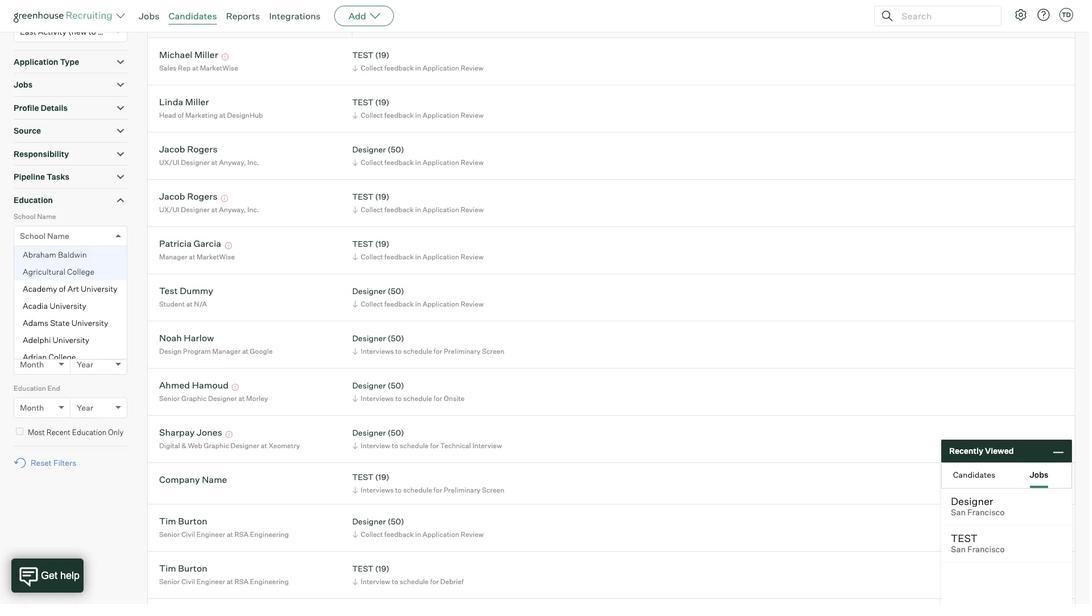 Task type: describe. For each thing, give the bounding box(es) containing it.
jacob rogers
[[159, 191, 218, 202]]

design
[[159, 347, 182, 355]]

activity
[[38, 27, 67, 36]]

abraham baldwin agricultural college option
[[14, 246, 127, 280]]

of inside option
[[59, 284, 66, 293]]

0 horizontal spatial candidates
[[169, 10, 217, 22]]

tim for designer
[[159, 516, 176, 527]]

designer (50) interviews to schedule for onsite
[[352, 381, 465, 403]]

jones
[[197, 427, 222, 438]]

1 vertical spatial graphic
[[204, 441, 229, 450]]

1 vertical spatial school name
[[20, 231, 69, 240]]

university inside option
[[71, 318, 108, 327]]

reset
[[31, 458, 52, 468]]

noah
[[159, 332, 182, 344]]

name up baldwin
[[47, 231, 69, 240]]

(50) inside designer (50) interviews to schedule for onsite
[[388, 381, 404, 390]]

application for sixth collect feedback in application review link from the bottom
[[423, 111, 460, 119]]

integrations
[[269, 10, 321, 22]]

last
[[20, 27, 36, 36]]

add button
[[335, 6, 394, 26]]

(50) for jacob rogers
[[388, 145, 404, 154]]

and
[[72, 6, 84, 14]]

digital
[[159, 441, 180, 450]]

interviews to schedule for onsite link
[[351, 393, 468, 404]]

end
[[48, 384, 60, 393]]

most recent education only
[[28, 428, 124, 437]]

designer (50) collect feedback in application review for dummy
[[352, 286, 484, 308]]

feedback for 7th collect feedback in application review link from the top
[[385, 530, 414, 539]]

for for test (19) interviews to schedule for preliminary screen
[[434, 486, 443, 494]]

integrations link
[[269, 10, 321, 22]]

application for 3rd collect feedback in application review link from the top of the page
[[423, 158, 460, 167]]

test inside test (19) interviews to schedule for preliminary screen
[[352, 472, 374, 482]]

sharpay jones has been in technical interview for more than 14 days image
[[224, 431, 235, 438]]

at inside linda miller head of marketing at designhub
[[219, 111, 226, 119]]

test for senior civil engineer at rsa engineering
[[352, 564, 374, 574]]

program
[[183, 347, 211, 355]]

profile
[[14, 103, 39, 112]]

noah harlow design program manager at google
[[159, 332, 273, 355]]

sharpay jones
[[159, 427, 222, 438]]

tim burton senior civil engineer at rsa engineering for test
[[159, 563, 289, 586]]

tim burton link for test
[[159, 563, 208, 576]]

ux/ui designer at anyway, inc.
[[159, 205, 259, 214]]

interviews to schedule for preliminary screen link for (19)
[[351, 485, 508, 495]]

old)
[[98, 27, 113, 36]]

interview to schedule for debrief link
[[351, 576, 467, 587]]

(19) for manager at marketwise
[[375, 239, 390, 249]]

anyway, inside jacob rogers ux/ui designer at anyway, inc.
[[219, 158, 246, 167]]

collect for 3rd collect feedback in application review link from the top of the page
[[361, 158, 383, 167]]

5 collect feedback in application review link from the top
[[351, 251, 487, 262]]

abraham
[[23, 250, 56, 259]]

responsibility
[[14, 149, 69, 159]]

morley
[[246, 394, 268, 403]]

designer (50) interviews to schedule for preliminary screen
[[352, 334, 505, 355]]

last activity (new to old)
[[20, 27, 113, 36]]

0 vertical spatial school name
[[14, 212, 56, 221]]

engineer for test (19)
[[197, 577, 225, 586]]

test for ux/ui designer at anyway, inc.
[[352, 192, 374, 202]]

none field inside school name element
[[20, 226, 23, 246]]

preliminary for (50)
[[444, 347, 481, 355]]

1 senior from the top
[[159, 394, 180, 403]]

last activity (new to old) option
[[20, 27, 113, 36]]

school name element
[[14, 211, 127, 366]]

for for designer (50) interviews to schedule for onsite
[[434, 394, 443, 403]]

7 collect feedback in application review link from the top
[[351, 529, 487, 540]]

state
[[50, 318, 70, 327]]

degree element
[[14, 254, 127, 297]]

jacob rogers has been in application review for more than 5 days image
[[220, 195, 230, 202]]

manager inside 'noah harlow design program manager at google'
[[212, 347, 241, 355]]

engineer for designer (50)
[[197, 530, 225, 539]]

noah harlow link
[[159, 332, 214, 346]]

candidates link
[[169, 10, 217, 22]]

(19) inside test (19) interviews to schedule for preliminary screen
[[375, 472, 390, 482]]

discipline element
[[14, 297, 127, 340]]

ahmed hamoud link
[[159, 380, 229, 393]]

review for fourth collect feedback in application review link from the bottom
[[461, 205, 484, 214]]

job/status
[[361, 22, 398, 31]]

rogers for jacob rogers ux/ui designer at anyway, inc.
[[187, 144, 218, 155]]

test (19) collect feedback in application review for michael miller
[[352, 50, 484, 72]]

review for 3rd collect feedback in application review link from the bottom of the page
[[461, 253, 484, 261]]

0 horizontal spatial manager
[[159, 253, 188, 261]]

senior graphic designer at morley
[[159, 394, 268, 403]]

jacob rogers ux/ui designer at anyway, inc.
[[159, 144, 259, 167]]

designer (50) collect feedback in application review for rogers
[[352, 145, 484, 167]]

(includes
[[14, 6, 43, 14]]

tim for test
[[159, 563, 176, 574]]

most
[[28, 428, 45, 437]]

university down adams state university option
[[53, 335, 89, 345]]

designer inside designer (50) interviews to schedule for onsite
[[352, 381, 386, 390]]

2 inc. from the top
[[248, 205, 259, 214]]

test (19) collect feedback in application review for patricia garcia
[[352, 239, 484, 261]]

engineering for test (19)
[[250, 577, 289, 586]]

review for seventh collect feedback in application review link from the bottom of the page
[[461, 64, 484, 72]]

ahmed hamoud
[[159, 380, 229, 391]]

0 vertical spatial degree
[[14, 255, 37, 264]]

only
[[108, 428, 124, 437]]

(includes resumes and notes)
[[14, 6, 106, 14]]

debrief
[[441, 577, 464, 586]]

Search text field
[[899, 8, 991, 24]]

university right art
[[81, 284, 118, 293]]

profile details
[[14, 103, 68, 112]]

designer (50) interview to schedule for technical interview
[[352, 428, 502, 450]]

academy
[[23, 284, 57, 293]]

filters
[[53, 458, 76, 468]]

td button
[[1060, 8, 1074, 22]]

test inside test san francisco
[[952, 532, 978, 544]]

rogers for jacob rogers
[[187, 191, 218, 202]]

application for 7th collect feedback in application review link from the top
[[423, 530, 460, 539]]

college inside abraham baldwin agricultural college
[[67, 267, 95, 276]]

academy of art university
[[23, 284, 118, 293]]

linda miller head of marketing at designhub
[[159, 96, 263, 119]]

feedback for fourth collect feedback in application review link from the bottom
[[385, 205, 414, 214]]

sales rep at marketwise
[[159, 64, 238, 72]]

adelphi university
[[23, 335, 89, 345]]

month for start
[[20, 360, 44, 369]]

test dummy student at n/a
[[159, 285, 213, 308]]

resumes
[[44, 6, 71, 14]]

designer inside designer (50) interviews to schedule for preliminary screen
[[352, 334, 386, 343]]

burton for designer
[[178, 516, 208, 527]]

michael miller link
[[159, 49, 218, 62]]

education end
[[14, 384, 60, 393]]

0 vertical spatial marketwise
[[200, 64, 238, 72]]

tasks
[[47, 172, 69, 182]]

reset filters button
[[14, 452, 82, 473]]

review for 6th collect feedback in application review link from the top of the page
[[461, 300, 484, 308]]

linda
[[159, 96, 183, 108]]

collect for fourth collect feedback in application review link from the bottom
[[361, 205, 383, 214]]

to for designer (50) interviews to schedule for preliminary screen
[[396, 347, 402, 355]]

test for head of marketing at designhub
[[352, 98, 374, 107]]

designer (50) collect feedback in application review for burton
[[352, 517, 484, 539]]

sharpay
[[159, 427, 195, 438]]

san for designer
[[952, 507, 966, 518]]

start
[[48, 341, 64, 350]]

collect for 7th collect feedback in application review link from the top
[[361, 530, 383, 539]]

acadia university
[[23, 301, 86, 310]]

adams state university option
[[14, 314, 127, 331]]

francisco for designer
[[968, 507, 1005, 518]]

name down the 'jobs' link
[[156, 22, 176, 31]]

name inside company name link
[[202, 474, 227, 485]]

details
[[41, 103, 68, 112]]

adrian college
[[23, 352, 76, 362]]

1 vertical spatial jobs
[[14, 80, 33, 89]]

dummy
[[180, 285, 213, 297]]

miller for michael
[[195, 49, 218, 61]]

in for seventh collect feedback in application review link from the bottom of the page
[[416, 64, 421, 72]]

schedule for test (19) interviews to schedule for preliminary screen
[[404, 486, 432, 494]]

to for last activity (new to old)
[[89, 27, 96, 36]]

screen for (50)
[[482, 347, 505, 355]]

feedback for sixth collect feedback in application review link from the bottom
[[385, 111, 414, 119]]

test (19) interviews to schedule for preliminary screen
[[352, 472, 505, 494]]

baldwin
[[58, 250, 87, 259]]

technical
[[441, 441, 471, 450]]

at inside test dummy student at n/a
[[186, 300, 193, 308]]

tab list containing candidates
[[943, 463, 1072, 488]]

to for test (19) interview to schedule for debrief
[[392, 577, 399, 586]]

interview to schedule for technical interview link
[[351, 440, 505, 451]]

reports
[[226, 10, 260, 22]]

screen for (19)
[[482, 486, 505, 494]]

linda miller link
[[159, 96, 209, 109]]

2 jacob rogers link from the top
[[159, 191, 218, 204]]

1 vertical spatial degree
[[20, 274, 47, 283]]

collect for seventh collect feedback in application review link from the bottom of the page
[[361, 64, 383, 72]]

1 vertical spatial discipline
[[20, 317, 57, 326]]

test san francisco
[[952, 532, 1005, 555]]

agricultural
[[23, 267, 65, 276]]

1 vertical spatial school
[[20, 231, 46, 240]]

university down academy of art university option
[[50, 301, 86, 310]]

web
[[188, 441, 202, 450]]

acadia university option
[[14, 297, 127, 314]]

michael
[[159, 49, 193, 61]]

in for fourth collect feedback in application review link from the bottom
[[416, 205, 421, 214]]

company
[[159, 474, 200, 485]]

test (19) interview to schedule for debrief
[[352, 564, 464, 586]]

(19) for senior civil engineer at rsa engineering
[[375, 564, 390, 574]]

for for designer (50) interviews to schedule for preliminary screen
[[434, 347, 443, 355]]



Task type: vqa. For each thing, say whether or not it's contained in the screenshot.
2nd Interviews to schedule for Preliminary Screen 'link' from the top of the page
yes



Task type: locate. For each thing, give the bounding box(es) containing it.
(50) inside designer (50) interviews to schedule for preliminary screen
[[388, 334, 404, 343]]

1 horizontal spatial candidates
[[954, 470, 996, 479]]

None field
[[20, 226, 23, 246]]

0 vertical spatial rsa
[[235, 530, 249, 539]]

5 review from the top
[[461, 253, 484, 261]]

designer inside designer san francisco
[[952, 495, 994, 507]]

application for 3rd collect feedback in application review link from the bottom of the page
[[423, 253, 460, 261]]

engineering
[[250, 530, 289, 539], [250, 577, 289, 586]]

3 designer (50) collect feedback in application review from the top
[[352, 517, 484, 539]]

1 vertical spatial interviews to schedule for preliminary screen link
[[351, 485, 508, 495]]

ux/ui
[[159, 158, 180, 167], [159, 205, 180, 214]]

0 vertical spatial inc.
[[248, 158, 259, 167]]

3 interviews from the top
[[361, 486, 394, 494]]

for down interview to schedule for technical interview link
[[434, 486, 443, 494]]

schedule down interview to schedule for technical interview link
[[404, 486, 432, 494]]

0 vertical spatial ux/ui
[[159, 158, 180, 167]]

review for 7th collect feedback in application review link from the top
[[461, 530, 484, 539]]

schedule for designer (50) interviews to schedule for preliminary screen
[[404, 347, 432, 355]]

education left end
[[14, 384, 46, 393]]

1 vertical spatial francisco
[[968, 544, 1005, 555]]

2 anyway, from the top
[[219, 205, 246, 214]]

1 vertical spatial candidates
[[954, 470, 996, 479]]

of
[[178, 111, 184, 119], [59, 284, 66, 293]]

2 vertical spatial interviews
[[361, 486, 394, 494]]

0 vertical spatial designer (50) collect feedback in application review
[[352, 145, 484, 167]]

(19)
[[375, 50, 390, 60], [375, 98, 390, 107], [375, 192, 390, 202], [375, 239, 390, 249], [375, 472, 390, 482], [375, 564, 390, 574]]

schedule up designer (50) interviews to schedule for onsite
[[404, 347, 432, 355]]

configure image
[[1015, 8, 1028, 22]]

schedule for test (19) interview to schedule for debrief
[[400, 577, 429, 586]]

discipline
[[14, 298, 45, 307], [20, 317, 57, 326]]

interview
[[361, 441, 391, 450], [473, 441, 502, 450], [361, 577, 391, 586]]

candidates down 'recently viewed'
[[954, 470, 996, 479]]

1 vertical spatial manager
[[212, 347, 241, 355]]

interviews
[[361, 347, 394, 355], [361, 394, 394, 403], [361, 486, 394, 494]]

(19) for head of marketing at designhub
[[375, 98, 390, 107]]

feedback for 3rd collect feedback in application review link from the top of the page
[[385, 158, 414, 167]]

1 vertical spatial tim
[[159, 563, 176, 574]]

tim burton link for designer
[[159, 516, 208, 529]]

1 vertical spatial anyway,
[[219, 205, 246, 214]]

0 vertical spatial candidates
[[169, 10, 217, 22]]

civil for test (19)
[[181, 577, 195, 586]]

1 vertical spatial tim burton senior civil engineer at rsa engineering
[[159, 563, 289, 586]]

school up abraham
[[20, 231, 46, 240]]

education for education end
[[14, 384, 46, 393]]

0 vertical spatial san
[[952, 507, 966, 518]]

2 (19) from the top
[[375, 98, 390, 107]]

discipline down academy
[[14, 298, 45, 307]]

1 vertical spatial rogers
[[187, 191, 218, 202]]

0 vertical spatial college
[[67, 267, 95, 276]]

review
[[461, 64, 484, 72], [461, 111, 484, 119], [461, 158, 484, 167], [461, 205, 484, 214], [461, 253, 484, 261], [461, 300, 484, 308], [461, 530, 484, 539]]

1 vertical spatial designer (50) collect feedback in application review
[[352, 286, 484, 308]]

collect for sixth collect feedback in application review link from the bottom
[[361, 111, 383, 119]]

senior for test (19)
[[159, 577, 180, 586]]

0 vertical spatial school
[[14, 212, 36, 221]]

schedule for designer (50) interviews to schedule for onsite
[[404, 394, 432, 403]]

5 in from the top
[[416, 253, 421, 261]]

1 vertical spatial tim burton link
[[159, 563, 208, 576]]

school down the pipeline
[[14, 212, 36, 221]]

1 vertical spatial jacob
[[159, 191, 185, 202]]

recently
[[950, 446, 984, 456]]

college
[[67, 267, 95, 276], [49, 352, 76, 362]]

viewed
[[986, 446, 1015, 456]]

jacob
[[159, 144, 185, 155], [159, 191, 185, 202]]

1 (50) from the top
[[388, 145, 404, 154]]

test for manager at marketwise
[[352, 239, 374, 249]]

candidates
[[169, 10, 217, 22], [954, 470, 996, 479]]

5 (50) from the top
[[388, 428, 404, 438]]

(19) for ux/ui designer at anyway, inc.
[[375, 192, 390, 202]]

3 in from the top
[[416, 158, 421, 167]]

1 engineering from the top
[[250, 530, 289, 539]]

for for test (19) interview to schedule for debrief
[[430, 577, 439, 586]]

michael miller has been in application review for more than 5 days image
[[220, 54, 231, 61]]

francisco inside designer san francisco
[[968, 507, 1005, 518]]

0 vertical spatial engineering
[[250, 530, 289, 539]]

designer (50) collect feedback in application review
[[352, 145, 484, 167], [352, 286, 484, 308], [352, 517, 484, 539]]

1 interviews to schedule for preliminary screen link from the top
[[351, 346, 508, 357]]

at inside jacob rogers ux/ui designer at anyway, inc.
[[211, 158, 218, 167]]

feedback for 3rd collect feedback in application review link from the bottom of the page
[[385, 253, 414, 261]]

6 review from the top
[[461, 300, 484, 308]]

Most Recent Education Only checkbox
[[16, 428, 23, 435]]

jobs
[[139, 10, 160, 22], [14, 80, 33, 89], [1030, 470, 1049, 479]]

pipeline tasks
[[14, 172, 69, 182]]

ux/ui up jacob rogers
[[159, 158, 180, 167]]

jacob inside jacob rogers ux/ui designer at anyway, inc.
[[159, 144, 185, 155]]

1 vertical spatial college
[[49, 352, 76, 362]]

for left onsite
[[434, 394, 443, 403]]

adrian college option
[[14, 349, 127, 366]]

1 inc. from the top
[[248, 158, 259, 167]]

for left technical
[[430, 441, 439, 450]]

screen inside designer (50) interviews to schedule for preliminary screen
[[482, 347, 505, 355]]

for for designer (50) interview to schedule for technical interview
[[430, 441, 439, 450]]

schedule left onsite
[[404, 394, 432, 403]]

1 collect feedback in application review link from the top
[[351, 63, 487, 73]]

2 (50) from the top
[[388, 286, 404, 296]]

1 vertical spatial senior
[[159, 530, 180, 539]]

adams
[[23, 318, 48, 327]]

2 horizontal spatial jobs
[[1030, 470, 1049, 479]]

2 rsa from the top
[[235, 577, 249, 586]]

school name
[[14, 212, 56, 221], [20, 231, 69, 240]]

2 tim from the top
[[159, 563, 176, 574]]

2 collect feedback in application review link from the top
[[351, 110, 487, 121]]

2 francisco from the top
[[968, 544, 1005, 555]]

education down the pipeline
[[14, 195, 53, 205]]

screen
[[482, 347, 505, 355], [482, 486, 505, 494]]

2 test (19) collect feedback in application review from the top
[[352, 98, 484, 119]]

ahmed hamoud has been in onsite for more than 21 days image
[[231, 384, 241, 391]]

1 in from the top
[[416, 64, 421, 72]]

graphic down "ahmed hamoud" link
[[181, 394, 207, 403]]

4 feedback from the top
[[385, 205, 414, 214]]

1 tim burton senior civil engineer at rsa engineering from the top
[[159, 516, 289, 539]]

recent
[[47, 428, 71, 437]]

1 rsa from the top
[[235, 530, 249, 539]]

in for 6th collect feedback in application review link from the top of the page
[[416, 300, 421, 308]]

patricia garcia has been in application review for more than 5 days image
[[223, 243, 234, 249]]

jobs link
[[139, 10, 160, 22]]

1 tim burton link from the top
[[159, 516, 208, 529]]

test inside the "test (19) interview to schedule for debrief"
[[352, 564, 374, 574]]

marketwise down michael miller has been in application review for more than 5 days icon
[[200, 64, 238, 72]]

2 rogers from the top
[[187, 191, 218, 202]]

name right company
[[202, 474, 227, 485]]

preliminary for (19)
[[444, 486, 481, 494]]

interviews to schedule for preliminary screen link down interview to schedule for technical interview link
[[351, 485, 508, 495]]

0 vertical spatial manager
[[159, 253, 188, 261]]

1 vertical spatial of
[[59, 284, 66, 293]]

schedule inside test (19) interviews to schedule for preliminary screen
[[404, 486, 432, 494]]

inc. inside jacob rogers ux/ui designer at anyway, inc.
[[248, 158, 259, 167]]

to inside the "test (19) interview to schedule for debrief"
[[392, 577, 399, 586]]

1 civil from the top
[[181, 530, 195, 539]]

0 vertical spatial miller
[[195, 49, 218, 61]]

7 review from the top
[[461, 530, 484, 539]]

1 tim from the top
[[159, 516, 176, 527]]

miller inside "link"
[[195, 49, 218, 61]]

interviews for designer (50) interviews to schedule for preliminary screen
[[361, 347, 394, 355]]

jacob rogers link up the ux/ui designer at anyway, inc.
[[159, 191, 218, 204]]

4 collect feedback in application review link from the top
[[351, 204, 487, 215]]

interview for (19)
[[361, 577, 391, 586]]

candidates up 'michael miller'
[[169, 10, 217, 22]]

san up test san francisco
[[952, 507, 966, 518]]

inc.
[[248, 158, 259, 167], [248, 205, 259, 214]]

(50) for test dummy
[[388, 286, 404, 296]]

of left art
[[59, 284, 66, 293]]

francisco for test
[[968, 544, 1005, 555]]

application
[[14, 57, 58, 66], [423, 64, 460, 72], [423, 111, 460, 119], [423, 158, 460, 167], [423, 205, 460, 214], [423, 253, 460, 261], [423, 300, 460, 308], [423, 530, 460, 539]]

anyway, up 'jacob rogers has been in application review for more than 5 days' icon
[[219, 158, 246, 167]]

7 collect from the top
[[361, 530, 383, 539]]

miller up sales rep at marketwise
[[195, 49, 218, 61]]

1 vertical spatial preliminary
[[444, 486, 481, 494]]

7 in from the top
[[416, 530, 421, 539]]

company name
[[159, 474, 227, 485]]

to for test (19) interviews to schedule for preliminary screen
[[396, 486, 402, 494]]

0 vertical spatial jacob rogers link
[[159, 144, 218, 157]]

engineering for designer (50)
[[250, 530, 289, 539]]

designer san francisco
[[952, 495, 1005, 518]]

2 interviews from the top
[[361, 394, 394, 403]]

schedule for designer (50) interview to schedule for technical interview
[[400, 441, 429, 450]]

1 screen from the top
[[482, 347, 505, 355]]

jacob up the ux/ui designer at anyway, inc.
[[159, 191, 185, 202]]

to inside designer (50) interview to schedule for technical interview
[[392, 441, 399, 450]]

add
[[349, 10, 366, 22]]

marketing
[[185, 111, 218, 119]]

2 vertical spatial senior
[[159, 577, 180, 586]]

senior for designer (50)
[[159, 530, 180, 539]]

0 vertical spatial francisco
[[968, 507, 1005, 518]]

2 collect from the top
[[361, 111, 383, 119]]

review for 3rd collect feedback in application review link from the top of the page
[[461, 158, 484, 167]]

3 collect from the top
[[361, 158, 383, 167]]

michael miller
[[159, 49, 218, 61]]

application for seventh collect feedback in application review link from the bottom of the page
[[423, 64, 460, 72]]

san inside test san francisco
[[952, 544, 966, 555]]

interviews for test (19) interviews to schedule for preliminary screen
[[361, 486, 394, 494]]

application type
[[14, 57, 79, 66]]

1 san from the top
[[952, 507, 966, 518]]

1 vertical spatial engineer
[[197, 577, 225, 586]]

2 tim burton link from the top
[[159, 563, 208, 576]]

list box
[[14, 246, 127, 366]]

1 review from the top
[[461, 64, 484, 72]]

1 horizontal spatial manager
[[212, 347, 241, 355]]

0 vertical spatial discipline
[[14, 298, 45, 307]]

application for fourth collect feedback in application review link from the bottom
[[423, 205, 460, 214]]

2 designer (50) collect feedback in application review from the top
[[352, 286, 484, 308]]

1 jacob from the top
[[159, 144, 185, 155]]

1 ux/ui from the top
[[159, 158, 180, 167]]

6 (19) from the top
[[375, 564, 390, 574]]

for left debrief
[[430, 577, 439, 586]]

francisco inside test san francisco
[[968, 544, 1005, 555]]

francisco up test san francisco
[[968, 507, 1005, 518]]

2 screen from the top
[[482, 486, 505, 494]]

0 vertical spatial tim burton senior civil engineer at rsa engineering
[[159, 516, 289, 539]]

of inside linda miller head of marketing at designhub
[[178, 111, 184, 119]]

academy of art university option
[[14, 280, 127, 297]]

1 (19) from the top
[[375, 50, 390, 60]]

for inside the "test (19) interview to schedule for debrief"
[[430, 577, 439, 586]]

4 test (19) collect feedback in application review from the top
[[352, 239, 484, 261]]

year down adelphi university option
[[77, 360, 93, 369]]

for up designer (50) interviews to schedule for onsite
[[434, 347, 443, 355]]

to for designer (50) interview to schedule for technical interview
[[392, 441, 399, 450]]

0 vertical spatial senior
[[159, 394, 180, 403]]

recently viewed
[[950, 446, 1015, 456]]

preliminary inside test (19) interviews to schedule for preliminary screen
[[444, 486, 481, 494]]

in for sixth collect feedback in application review link from the bottom
[[416, 111, 421, 119]]

0 vertical spatial interviews to schedule for preliminary screen link
[[351, 346, 508, 357]]

0 vertical spatial screen
[[482, 347, 505, 355]]

education for education start
[[14, 341, 46, 350]]

1 rogers from the top
[[187, 144, 218, 155]]

1 vertical spatial year
[[77, 403, 93, 412]]

1 feedback from the top
[[385, 64, 414, 72]]

at inside 'noah harlow design program manager at google'
[[242, 347, 249, 355]]

college up art
[[67, 267, 95, 276]]

1 vertical spatial month
[[20, 403, 44, 412]]

adelphi university option
[[14, 331, 127, 349]]

to inside test (19) interviews to schedule for preliminary screen
[[396, 486, 402, 494]]

jacob rogers link
[[159, 144, 218, 157], [159, 191, 218, 204]]

year for education start
[[77, 360, 93, 369]]

0 vertical spatial burton
[[178, 516, 208, 527]]

0 vertical spatial rogers
[[187, 144, 218, 155]]

san inside designer san francisco
[[952, 507, 966, 518]]

application for 6th collect feedback in application review link from the top of the page
[[423, 300, 460, 308]]

(50) inside designer (50) interview to schedule for technical interview
[[388, 428, 404, 438]]

3 (19) from the top
[[375, 192, 390, 202]]

4 (19) from the top
[[375, 239, 390, 249]]

discipline down the acadia
[[20, 317, 57, 326]]

1 designer (50) collect feedback in application review from the top
[[352, 145, 484, 167]]

collect for 3rd collect feedback in application review link from the bottom of the page
[[361, 253, 383, 261]]

2 engineer from the top
[[197, 577, 225, 586]]

digital & web graphic designer at xeometry
[[159, 441, 300, 450]]

tim burton senior civil engineer at rsa engineering
[[159, 516, 289, 539], [159, 563, 289, 586]]

greenhouse recruiting image
[[14, 9, 116, 23]]

interviews inside designer (50) interviews to schedule for onsite
[[361, 394, 394, 403]]

2 month from the top
[[20, 403, 44, 412]]

francisco
[[968, 507, 1005, 518], [968, 544, 1005, 555]]

schedule up test (19) interviews to schedule for preliminary screen
[[400, 441, 429, 450]]

month for end
[[20, 403, 44, 412]]

3 feedback from the top
[[385, 158, 414, 167]]

0 vertical spatial year
[[77, 360, 93, 369]]

year up most recent education only
[[77, 403, 93, 412]]

name up abraham
[[37, 212, 56, 221]]

education for education
[[14, 195, 53, 205]]

0 vertical spatial tim burton link
[[159, 516, 208, 529]]

2 engineering from the top
[[250, 577, 289, 586]]

interviews for designer (50) interviews to schedule for onsite
[[361, 394, 394, 403]]

francisco down designer san francisco
[[968, 544, 1005, 555]]

jacob rogers link down marketing
[[159, 144, 218, 157]]

sharpay jones link
[[159, 427, 222, 440]]

7 feedback from the top
[[385, 530, 414, 539]]

feedback
[[385, 64, 414, 72], [385, 111, 414, 119], [385, 158, 414, 167], [385, 205, 414, 214], [385, 253, 414, 261], [385, 300, 414, 308], [385, 530, 414, 539]]

1 vertical spatial engineering
[[250, 577, 289, 586]]

in for 7th collect feedback in application review link from the top
[[416, 530, 421, 539]]

screen inside test (19) interviews to schedule for preliminary screen
[[482, 486, 505, 494]]

in for 3rd collect feedback in application review link from the top of the page
[[416, 158, 421, 167]]

notes)
[[86, 6, 106, 14]]

designer inside designer (50) interview to schedule for technical interview
[[352, 428, 386, 438]]

onsite
[[444, 394, 465, 403]]

0 vertical spatial graphic
[[181, 394, 207, 403]]

1 vertical spatial jacob rogers link
[[159, 191, 218, 204]]

san for test
[[952, 544, 966, 555]]

0 vertical spatial jacob
[[159, 144, 185, 155]]

education left only
[[72, 428, 106, 437]]

0 vertical spatial anyway,
[[219, 158, 246, 167]]

1 vertical spatial rsa
[[235, 577, 249, 586]]

1 vertical spatial burton
[[178, 563, 208, 574]]

1 vertical spatial san
[[952, 544, 966, 555]]

adrian
[[23, 352, 47, 362]]

4 collect from the top
[[361, 205, 383, 214]]

feedback for seventh collect feedback in application review link from the bottom of the page
[[385, 64, 414, 72]]

month down education start
[[20, 360, 44, 369]]

source
[[14, 126, 41, 135]]

1 vertical spatial civil
[[181, 577, 195, 586]]

(50) for noah harlow
[[388, 334, 404, 343]]

manager down patricia
[[159, 253, 188, 261]]

rogers
[[187, 144, 218, 155], [187, 191, 218, 202]]

designer inside jacob rogers ux/ui designer at anyway, inc.
[[181, 158, 210, 167]]

5 (19) from the top
[[375, 472, 390, 482]]

art
[[68, 284, 79, 293]]

tab list
[[943, 463, 1072, 488]]

6 collect feedback in application review link from the top
[[351, 299, 487, 309]]

month down the "education end"
[[20, 403, 44, 412]]

education start
[[14, 341, 64, 350]]

preliminary down technical
[[444, 486, 481, 494]]

0 horizontal spatial of
[[59, 284, 66, 293]]

marketwise down garcia
[[197, 253, 235, 261]]

2 senior from the top
[[159, 530, 180, 539]]

anyway,
[[219, 158, 246, 167], [219, 205, 246, 214]]

for inside designer (50) interviews to schedule for onsite
[[434, 394, 443, 403]]

feedback for 6th collect feedback in application review link from the top of the page
[[385, 300, 414, 308]]

6 feedback from the top
[[385, 300, 414, 308]]

jacob for jacob rogers ux/ui designer at anyway, inc.
[[159, 144, 185, 155]]

1 engineer from the top
[[197, 530, 225, 539]]

hamoud
[[192, 380, 229, 391]]

college down "start" on the bottom of page
[[49, 352, 76, 362]]

burton for test
[[178, 563, 208, 574]]

1 horizontal spatial jobs
[[139, 10, 160, 22]]

manager
[[159, 253, 188, 261], [212, 347, 241, 355]]

2 vertical spatial designer (50) collect feedback in application review
[[352, 517, 484, 539]]

for inside test (19) interviews to schedule for preliminary screen
[[434, 486, 443, 494]]

university
[[81, 284, 118, 293], [50, 301, 86, 310], [71, 318, 108, 327], [53, 335, 89, 345]]

2 review from the top
[[461, 111, 484, 119]]

interviews inside test (19) interviews to schedule for preliminary screen
[[361, 486, 394, 494]]

1 vertical spatial inc.
[[248, 205, 259, 214]]

1 vertical spatial interviews
[[361, 394, 394, 403]]

pipeline
[[14, 172, 45, 182]]

schedule inside designer (50) interview to schedule for technical interview
[[400, 441, 429, 450]]

5 feedback from the top
[[385, 253, 414, 261]]

2 vertical spatial jobs
[[1030, 470, 1049, 479]]

acadia
[[23, 301, 48, 310]]

interview inside the "test (19) interview to schedule for debrief"
[[361, 577, 391, 586]]

degree up agricultural
[[14, 255, 37, 264]]

6 (50) from the top
[[388, 517, 404, 526]]

test (19) collect feedback in application review for jacob rogers
[[352, 192, 484, 214]]

1 anyway, from the top
[[219, 158, 246, 167]]

1 jacob rogers link from the top
[[159, 144, 218, 157]]

interviews to schedule for preliminary screen link for (50)
[[351, 346, 508, 357]]

review for sixth collect feedback in application review link from the bottom
[[461, 111, 484, 119]]

preliminary inside designer (50) interviews to schedule for preliminary screen
[[444, 347, 481, 355]]

2 burton from the top
[[178, 563, 208, 574]]

2 civil from the top
[[181, 577, 195, 586]]

preliminary
[[444, 347, 481, 355], [444, 486, 481, 494]]

0 vertical spatial of
[[178, 111, 184, 119]]

tim
[[159, 516, 176, 527], [159, 563, 176, 574]]

civil for designer (50)
[[181, 530, 195, 539]]

0 vertical spatial civil
[[181, 530, 195, 539]]

1 vertical spatial miller
[[185, 96, 209, 108]]

type
[[60, 57, 79, 66]]

interview for (50)
[[361, 441, 391, 450]]

2 ux/ui from the top
[[159, 205, 180, 214]]

(50) for tim burton
[[388, 517, 404, 526]]

list box inside school name element
[[14, 246, 127, 366]]

to for designer (50) interviews to schedule for onsite
[[396, 394, 402, 403]]

3 review from the top
[[461, 158, 484, 167]]

anyway, down 'jacob rogers has been in application review for more than 5 days' icon
[[219, 205, 246, 214]]

month
[[20, 360, 44, 369], [20, 403, 44, 412]]

for inside designer (50) interviews to schedule for preliminary screen
[[434, 347, 443, 355]]

designer
[[352, 145, 386, 154], [181, 158, 210, 167], [181, 205, 210, 214], [352, 286, 386, 296], [352, 334, 386, 343], [352, 381, 386, 390], [208, 394, 237, 403], [352, 428, 386, 438], [231, 441, 260, 450], [952, 495, 994, 507], [352, 517, 386, 526]]

0 vertical spatial engineer
[[197, 530, 225, 539]]

list box containing abraham baldwin agricultural college
[[14, 246, 127, 366]]

2 in from the top
[[416, 111, 421, 119]]

abraham baldwin agricultural college
[[23, 250, 95, 276]]

of down 'linda miller' link
[[178, 111, 184, 119]]

for inside designer (50) interview to schedule for technical interview
[[430, 441, 439, 450]]

schedule left debrief
[[400, 577, 429, 586]]

2 jacob from the top
[[159, 191, 185, 202]]

1 francisco from the top
[[968, 507, 1005, 518]]

6 in from the top
[[416, 300, 421, 308]]

2 feedback from the top
[[385, 111, 414, 119]]

0 vertical spatial interviews
[[361, 347, 394, 355]]

rogers inside jacob rogers ux/ui designer at anyway, inc.
[[187, 144, 218, 155]]

0 vertical spatial month
[[20, 360, 44, 369]]

year for education end
[[77, 403, 93, 412]]

1 burton from the top
[[178, 516, 208, 527]]

marketwise
[[200, 64, 238, 72], [197, 253, 235, 261]]

0 vertical spatial preliminary
[[444, 347, 481, 355]]

schedule inside designer (50) interviews to schedule for onsite
[[404, 394, 432, 403]]

3 (50) from the top
[[388, 334, 404, 343]]

1 preliminary from the top
[[444, 347, 481, 355]]

(19) for sales rep at marketwise
[[375, 50, 390, 60]]

rep
[[178, 64, 191, 72]]

1 collect from the top
[[361, 64, 383, 72]]

graphic down jones
[[204, 441, 229, 450]]

1 vertical spatial ux/ui
[[159, 205, 180, 214]]

test for sales rep at marketwise
[[352, 50, 374, 60]]

preliminary up onsite
[[444, 347, 481, 355]]

degree up academy
[[20, 274, 47, 283]]

head
[[159, 111, 176, 119]]

1 horizontal spatial of
[[178, 111, 184, 119]]

1 test (19) collect feedback in application review from the top
[[352, 50, 484, 72]]

patricia
[[159, 238, 192, 249]]

0 horizontal spatial jobs
[[14, 80, 33, 89]]

1 interviews from the top
[[361, 347, 394, 355]]

interviews inside designer (50) interviews to schedule for preliminary screen
[[361, 347, 394, 355]]

in for 3rd collect feedback in application review link from the bottom of the page
[[416, 253, 421, 261]]

2 interviews to schedule for preliminary screen link from the top
[[351, 485, 508, 495]]

harlow
[[184, 332, 214, 344]]

4 (50) from the top
[[388, 381, 404, 390]]

rsa for designer (50)
[[235, 530, 249, 539]]

1 year from the top
[[77, 360, 93, 369]]

rogers down marketing
[[187, 144, 218, 155]]

(19) inside the "test (19) interview to schedule for debrief"
[[375, 564, 390, 574]]

n/a
[[194, 300, 207, 308]]

education up adrian
[[14, 341, 46, 350]]

tim burton senior civil engineer at rsa engineering for designer
[[159, 516, 289, 539]]

2 tim burton senior civil engineer at rsa engineering from the top
[[159, 563, 289, 586]]

ux/ui inside jacob rogers ux/ui designer at anyway, inc.
[[159, 158, 180, 167]]

schedule inside the "test (19) interview to schedule for debrief"
[[400, 577, 429, 586]]

test
[[159, 285, 178, 297]]

3 senior from the top
[[159, 577, 180, 586]]

adelphi
[[23, 335, 51, 345]]

0 vertical spatial tim
[[159, 516, 176, 527]]

burton
[[178, 516, 208, 527], [178, 563, 208, 574]]

manager right the "program"
[[212, 347, 241, 355]]

interviews to schedule for preliminary screen link up designer (50) interviews to schedule for onsite
[[351, 346, 508, 357]]

jacob down head
[[159, 144, 185, 155]]

reports link
[[226, 10, 260, 22]]

miller inside linda miller head of marketing at designhub
[[185, 96, 209, 108]]

2 year from the top
[[77, 403, 93, 412]]

graphic
[[181, 394, 207, 403], [204, 441, 229, 450]]

1 vertical spatial screen
[[482, 486, 505, 494]]

1 month from the top
[[20, 360, 44, 369]]

0 vertical spatial jobs
[[139, 10, 160, 22]]

to inside designer (50) interviews to schedule for preliminary screen
[[396, 347, 402, 355]]

miller for linda
[[185, 96, 209, 108]]

3 collect feedback in application review link from the top
[[351, 157, 487, 168]]

4 in from the top
[[416, 205, 421, 214]]

&
[[182, 441, 187, 450]]

garcia
[[194, 238, 221, 249]]

rogers up the ux/ui designer at anyway, inc.
[[187, 191, 218, 202]]

2 san from the top
[[952, 544, 966, 555]]

college inside option
[[49, 352, 76, 362]]

google
[[250, 347, 273, 355]]

adams state university
[[23, 318, 108, 327]]

5 collect from the top
[[361, 253, 383, 261]]

miller up marketing
[[185, 96, 209, 108]]

1 vertical spatial marketwise
[[197, 253, 235, 261]]

rsa for test (19)
[[235, 577, 249, 586]]

jacob for jacob rogers
[[159, 191, 185, 202]]

ux/ui down jacob rogers
[[159, 205, 180, 214]]

university down acadia university option
[[71, 318, 108, 327]]

san down designer san francisco
[[952, 544, 966, 555]]

2 preliminary from the top
[[444, 486, 481, 494]]

schedule inside designer (50) interviews to schedule for preliminary screen
[[404, 347, 432, 355]]

4 review from the top
[[461, 205, 484, 214]]

(new
[[68, 27, 87, 36]]

to inside designer (50) interviews to schedule for onsite
[[396, 394, 402, 403]]



